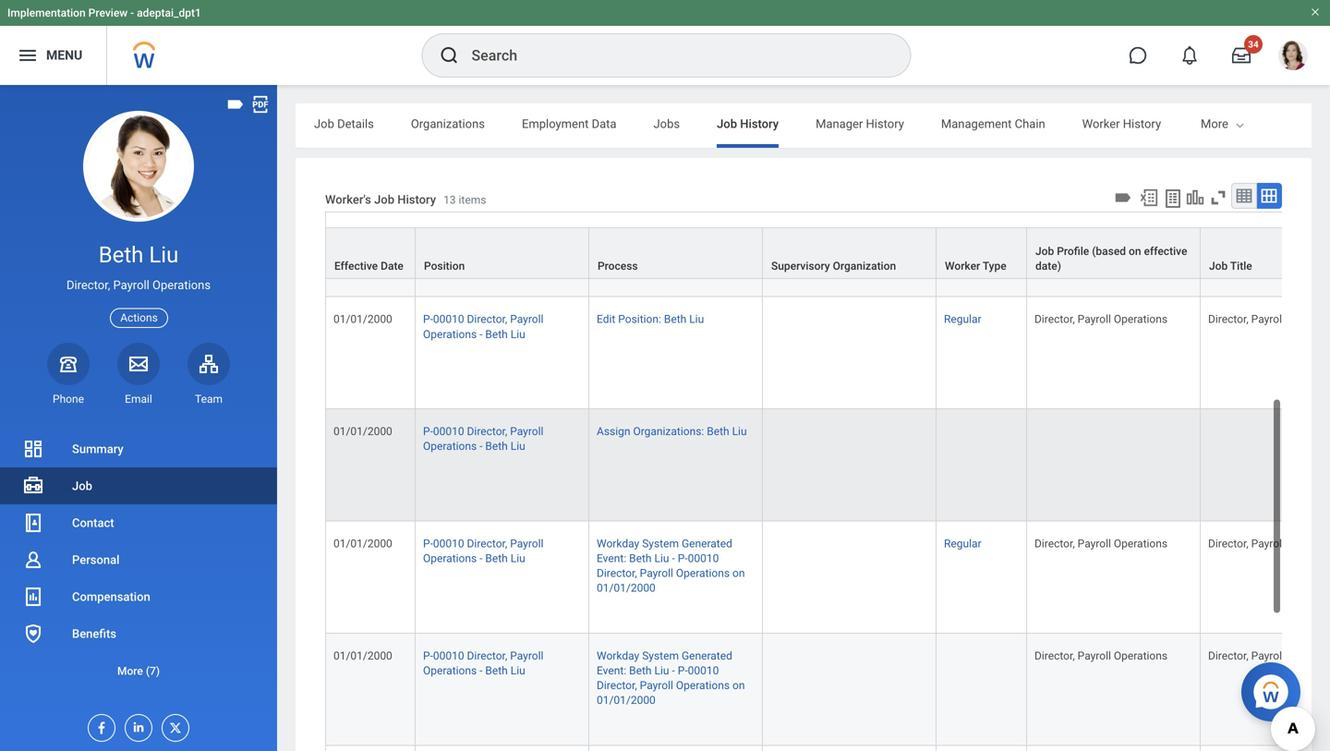 Task type: locate. For each thing, give the bounding box(es) containing it.
1 vertical spatial more
[[117, 665, 143, 678]]

job inside 'link'
[[72, 479, 92, 493]]

job for job details
[[314, 117, 334, 131]]

tag image for view printable version (pdf) icon
[[225, 94, 246, 115]]

director, payroll operations
[[66, 278, 211, 292], [1035, 313, 1168, 326], [1035, 537, 1168, 550], [1035, 649, 1168, 662]]

worker inside worker type popup button
[[945, 260, 981, 273]]

worker inside tab list
[[1083, 117, 1120, 131]]

on
[[1129, 245, 1142, 258], [733, 567, 745, 580], [733, 679, 745, 692]]

1 vertical spatial on
[[733, 567, 745, 580]]

liu inside assign organizations: beth liu link
[[732, 425, 747, 438]]

3 director, payroll operation from the top
[[1209, 649, 1331, 662]]

more down 34 button
[[1201, 117, 1229, 131]]

(7)
[[146, 665, 160, 678]]

payroll
[[510, 242, 544, 255], [113, 278, 149, 292], [510, 313, 544, 326], [1078, 313, 1111, 326], [1252, 313, 1285, 326], [510, 425, 544, 438], [510, 537, 544, 550], [1078, 537, 1111, 550], [1252, 537, 1285, 550], [640, 567, 673, 580], [510, 649, 544, 662], [1078, 649, 1111, 662], [1252, 649, 1285, 662], [640, 679, 673, 692]]

1 event: from the top
[[597, 552, 627, 565]]

0 vertical spatial worker
[[1083, 117, 1120, 131]]

3 p-00010 director, payroll operations - beth liu link from the top
[[423, 421, 544, 453]]

generated
[[682, 537, 733, 550], [682, 649, 733, 662]]

list
[[0, 431, 277, 689]]

job
[[314, 117, 334, 131], [717, 117, 737, 131], [374, 192, 395, 206], [1036, 245, 1054, 258], [1209, 260, 1228, 273], [72, 479, 92, 493]]

team beth liu element
[[188, 392, 230, 406]]

0 vertical spatial on
[[1129, 245, 1142, 258]]

4 p-00010 director, payroll operations - beth liu from the top
[[423, 537, 544, 565]]

timeline
[[1198, 117, 1244, 131]]

liu
[[149, 242, 179, 268], [511, 256, 525, 269], [689, 313, 704, 326], [511, 328, 525, 341], [732, 425, 747, 438], [511, 440, 525, 453], [511, 552, 525, 565], [655, 552, 669, 565], [511, 664, 525, 677], [655, 664, 669, 677]]

1 vertical spatial workday
[[597, 649, 640, 662]]

history left manager
[[740, 117, 779, 131]]

tab list
[[296, 103, 1331, 148]]

2 workday from the top
[[597, 649, 640, 662]]

1 vertical spatial regular link
[[944, 534, 982, 550]]

system for 2nd workday system generated event: beth liu - p-00010 director, payroll operations on 01/01/2000 link from the bottom of the page
[[642, 537, 679, 550]]

0 vertical spatial more
[[1201, 117, 1229, 131]]

more
[[1201, 117, 1229, 131], [117, 665, 143, 678]]

0 vertical spatial director, payroll operation
[[1209, 313, 1331, 326]]

organizations:
[[633, 425, 704, 438]]

liu inside edit position: beth liu link
[[689, 313, 704, 326]]

0 vertical spatial event:
[[597, 552, 627, 565]]

1 horizontal spatial worker
[[1083, 117, 1120, 131]]

profile logan mcneil image
[[1279, 41, 1308, 74]]

2 p-00010 director, payroll operations - beth liu from the top
[[423, 313, 544, 341]]

1 p-00010 director, payroll operations - beth liu link from the top
[[423, 238, 544, 269]]

on for 2nd workday system generated event: beth liu - p-00010 director, payroll operations on 01/01/2000 link from the top
[[733, 679, 745, 692]]

position button
[[416, 228, 589, 278]]

operations
[[423, 256, 477, 269], [152, 278, 211, 292], [1114, 313, 1168, 326], [423, 328, 477, 341], [423, 440, 477, 453], [1114, 537, 1168, 550], [423, 552, 477, 565], [676, 567, 730, 580], [1114, 649, 1168, 662], [423, 664, 477, 677], [676, 679, 730, 692]]

summary image
[[22, 438, 44, 460]]

0 vertical spatial regular
[[944, 313, 982, 326]]

export to excel image
[[1139, 188, 1160, 208]]

1 vertical spatial event:
[[597, 664, 627, 677]]

p- inside 'row'
[[423, 242, 433, 255]]

row
[[325, 155, 1331, 226], [325, 213, 1331, 280], [325, 297, 1331, 409], [325, 409, 1331, 522], [325, 522, 1331, 634], [325, 634, 1331, 746]]

-
[[130, 6, 134, 19], [480, 256, 483, 269], [480, 328, 483, 341], [480, 440, 483, 453], [480, 552, 483, 565], [672, 552, 675, 565], [480, 664, 483, 677], [672, 664, 675, 677]]

director, payroll operation for first row from the bottom
[[1209, 649, 1331, 662]]

details
[[337, 117, 374, 131]]

history for job history
[[740, 117, 779, 131]]

p-00010 director, payroll operations - beth liu link
[[423, 238, 544, 269], [423, 309, 544, 341], [423, 421, 544, 453], [423, 534, 544, 565], [423, 646, 544, 677]]

p-00010 director, payroll operations - beth liu link inside 'row'
[[423, 238, 544, 269]]

workday for 2nd workday system generated event: beth liu - p-00010 director, payroll operations on 01/01/2000 link from the top
[[597, 649, 640, 662]]

0 vertical spatial regular link
[[944, 309, 982, 326]]

1 vertical spatial regular
[[944, 537, 982, 550]]

1 vertical spatial director, payroll operation
[[1209, 537, 1331, 550]]

contact link
[[0, 504, 277, 541]]

0 vertical spatial workday
[[597, 537, 640, 550]]

1 workday from the top
[[597, 537, 640, 550]]

1 vertical spatial workday system generated event: beth liu - p-00010 director, payroll operations on 01/01/2000 link
[[597, 646, 745, 707]]

2 event: from the top
[[597, 664, 627, 677]]

1 generated from the top
[[682, 537, 733, 550]]

0 vertical spatial workday system generated event: beth liu - p-00010 director, payroll operations on 01/01/2000 link
[[597, 534, 745, 595]]

director, payroll operation
[[1209, 313, 1331, 326], [1209, 537, 1331, 550], [1209, 649, 1331, 662]]

1 regular link from the top
[[944, 309, 982, 326]]

operation
[[1288, 313, 1331, 326], [1288, 537, 1331, 550], [1288, 649, 1331, 662]]

0 vertical spatial operation
[[1288, 313, 1331, 326]]

job up contact
[[72, 479, 92, 493]]

job right worker's
[[374, 192, 395, 206]]

worker
[[1083, 117, 1120, 131], [945, 260, 981, 273]]

0 vertical spatial tag image
[[225, 94, 246, 115]]

process button
[[589, 228, 762, 278]]

p-00010 director, payroll operations - beth liu link for 2nd workday system generated event: beth liu - p-00010 director, payroll operations on 01/01/2000 link from the top
[[423, 646, 544, 677]]

01/01/2000 for p-00010 director, payroll operations - beth liu link corresponding to assign organizations: beth liu link
[[334, 425, 392, 438]]

on inside the job profile (based on effective date)
[[1129, 245, 1142, 258]]

1 vertical spatial system
[[642, 649, 679, 662]]

job for job title
[[1209, 260, 1228, 273]]

job inside "popup button"
[[1209, 260, 1228, 273]]

2 regular link from the top
[[944, 534, 982, 550]]

view worker - expand/collapse chart image
[[1185, 188, 1206, 208]]

job up date)
[[1036, 245, 1054, 258]]

history
[[740, 117, 779, 131], [866, 117, 904, 131], [1123, 117, 1162, 131], [398, 192, 436, 206]]

navigation pane region
[[0, 85, 277, 751]]

mail image
[[128, 353, 150, 375]]

notifications large image
[[1181, 46, 1199, 65]]

tab list containing job details
[[296, 103, 1331, 148]]

2 generated from the top
[[682, 649, 733, 662]]

workday system generated event: beth liu - p-00010 director, payroll operations on 01/01/2000 link
[[597, 534, 745, 595], [597, 646, 745, 707]]

2 vertical spatial director, payroll operation
[[1209, 649, 1331, 662]]

worker right chain
[[1083, 117, 1120, 131]]

data
[[592, 117, 617, 131]]

2 vertical spatial operation
[[1288, 649, 1331, 662]]

1 workday system generated event: beth liu - p-00010 director, payroll operations on 01/01/2000 from the top
[[597, 537, 745, 595]]

organizations
[[411, 117, 485, 131]]

1 horizontal spatial more
[[1201, 117, 1229, 131]]

job inside the job profile (based on effective date)
[[1036, 245, 1054, 258]]

1 vertical spatial tag image
[[1113, 188, 1134, 208]]

supervisory organization button
[[763, 228, 936, 278]]

1 vertical spatial worker
[[945, 260, 981, 273]]

worker for worker type
[[945, 260, 981, 273]]

2 system from the top
[[642, 649, 679, 662]]

more left (7)
[[117, 665, 143, 678]]

generated for 2nd workday system generated event: beth liu - p-00010 director, payroll operations on 01/01/2000 link from the bottom of the page
[[682, 537, 733, 550]]

0 vertical spatial system
[[642, 537, 679, 550]]

3 p-00010 director, payroll operations - beth liu from the top
[[423, 425, 544, 453]]

title
[[1231, 260, 1253, 273]]

3 operation from the top
[[1288, 649, 1331, 662]]

2 vertical spatial on
[[733, 679, 745, 692]]

p-00010 director, payroll operations - beth liu for edit position: beth liu link
[[423, 313, 544, 341]]

tag image
[[225, 94, 246, 115], [1113, 188, 1134, 208]]

p-00010 director, payroll operations - beth liu
[[423, 242, 544, 269], [423, 313, 544, 341], [423, 425, 544, 453], [423, 537, 544, 565], [423, 649, 544, 677]]

cell
[[325, 155, 416, 226], [416, 155, 589, 226], [589, 155, 763, 226], [763, 155, 937, 226], [937, 155, 1027, 226], [1027, 155, 1201, 226], [1201, 155, 1331, 226], [325, 226, 416, 297], [763, 226, 937, 297], [937, 226, 1027, 297], [1027, 226, 1201, 297], [1201, 226, 1331, 297], [763, 297, 937, 409], [763, 409, 937, 522], [937, 409, 1027, 522], [1027, 409, 1201, 522], [1201, 409, 1331, 522], [763, 522, 937, 634], [763, 634, 937, 746], [937, 634, 1027, 746]]

items
[[459, 193, 486, 206]]

history up the export to excel image on the top of page
[[1123, 117, 1162, 131]]

worker history
[[1083, 117, 1162, 131]]

p-
[[423, 242, 433, 255], [423, 313, 433, 326], [423, 425, 433, 438], [423, 537, 433, 550], [678, 552, 688, 565], [423, 649, 433, 662], [678, 664, 688, 677]]

0 vertical spatial workday system generated event: beth liu - p-00010 director, payroll operations on 01/01/2000
[[597, 537, 745, 595]]

0 horizontal spatial worker
[[945, 260, 981, 273]]

edit position: beth liu link
[[597, 309, 704, 326]]

(based
[[1092, 245, 1126, 258]]

2 row from the top
[[325, 213, 1331, 280]]

01/01/2000
[[334, 313, 392, 326], [334, 425, 392, 438], [334, 537, 392, 550], [597, 582, 656, 595], [334, 649, 392, 662], [597, 694, 656, 707]]

workday
[[597, 537, 640, 550], [597, 649, 640, 662]]

2 operation from the top
[[1288, 537, 1331, 550]]

linkedin image
[[126, 715, 146, 735]]

summary link
[[0, 431, 277, 468]]

1 workday system generated event: beth liu - p-00010 director, payroll operations on 01/01/2000 link from the top
[[597, 534, 745, 595]]

- inside menu banner
[[130, 6, 134, 19]]

1 regular from the top
[[944, 313, 982, 326]]

tag image for the export to excel image on the top of page
[[1113, 188, 1134, 208]]

event: for 2nd workday system generated event: beth liu - p-00010 director, payroll operations on 01/01/2000 link from the top
[[597, 664, 627, 677]]

close environment banner image
[[1310, 6, 1321, 18]]

2 regular from the top
[[944, 537, 982, 550]]

compensation image
[[22, 586, 44, 608]]

workday system generated event: beth liu - p-00010 director, payroll operations on 01/01/2000
[[597, 537, 745, 595], [597, 649, 745, 707]]

director, payroll operations for 2nd workday system generated event: beth liu - p-00010 director, payroll operations on 01/01/2000 link from the bottom of the page
[[1035, 537, 1168, 550]]

regular
[[944, 313, 982, 326], [944, 537, 982, 550]]

1 p-00010 director, payroll operations - beth liu from the top
[[423, 242, 544, 269]]

1 system from the top
[[642, 537, 679, 550]]

beth inside 'row'
[[485, 256, 508, 269]]

team
[[195, 393, 223, 405]]

workday system generated event: beth liu - p-00010 director, payroll operations on 01/01/2000 for 2nd workday system generated event: beth liu - p-00010 director, payroll operations on 01/01/2000 link from the bottom of the page
[[597, 537, 745, 595]]

director, payroll operations for edit position: beth liu link
[[1035, 313, 1168, 326]]

0 vertical spatial generated
[[682, 537, 733, 550]]

job details
[[314, 117, 374, 131]]

2 director, payroll operation from the top
[[1209, 537, 1331, 550]]

1 horizontal spatial tag image
[[1113, 188, 1134, 208]]

5 p-00010 director, payroll operations - beth liu link from the top
[[423, 646, 544, 677]]

contact
[[72, 516, 114, 530]]

worker type button
[[937, 228, 1027, 278]]

5 p-00010 director, payroll operations - beth liu from the top
[[423, 649, 544, 677]]

effective date button
[[326, 228, 415, 278]]

more inside dropdown button
[[117, 665, 143, 678]]

director, payroll operation for 3rd row
[[1209, 313, 1331, 326]]

event:
[[597, 552, 627, 565], [597, 664, 627, 677]]

1 director, payroll operation from the top
[[1209, 313, 1331, 326]]

job left title
[[1209, 260, 1228, 273]]

view team image
[[198, 353, 220, 375]]

2 workday system generated event: beth liu - p-00010 director, payroll operations on 01/01/2000 from the top
[[597, 649, 745, 707]]

1 vertical spatial generated
[[682, 649, 733, 662]]

p-00010 director, payroll operations - beth liu row
[[325, 226, 1331, 297]]

0 horizontal spatial more
[[117, 665, 143, 678]]

actions
[[120, 311, 158, 324]]

toolbar
[[1111, 183, 1282, 212]]

summary
[[72, 442, 124, 456]]

edit
[[597, 313, 616, 326]]

profile
[[1057, 245, 1090, 258]]

history left 13
[[398, 192, 436, 206]]

payroll inside 'row'
[[510, 242, 544, 255]]

operation for 3rd row
[[1288, 313, 1331, 326]]

operation for second row from the bottom
[[1288, 537, 1331, 550]]

1 vertical spatial workday system generated event: beth liu - p-00010 director, payroll operations on 01/01/2000
[[597, 649, 745, 707]]

4 p-00010 director, payroll operations - beth liu link from the top
[[423, 534, 544, 565]]

tag image left view printable version (pdf) icon
[[225, 94, 246, 115]]

menu banner
[[0, 0, 1331, 85]]

beth
[[99, 242, 144, 268], [485, 256, 508, 269], [664, 313, 687, 326], [485, 328, 508, 341], [707, 425, 730, 438], [485, 440, 508, 453], [485, 552, 508, 565], [629, 552, 652, 565], [485, 664, 508, 677], [629, 664, 652, 677]]

job right jobs
[[717, 117, 737, 131]]

1 operation from the top
[[1288, 313, 1331, 326]]

worker left type
[[945, 260, 981, 273]]

benefits link
[[0, 615, 277, 652]]

history right manager
[[866, 117, 904, 131]]

2 p-00010 director, payroll operations - beth liu link from the top
[[423, 309, 544, 341]]

director,
[[467, 242, 507, 255], [66, 278, 110, 292], [467, 313, 507, 326], [1035, 313, 1075, 326], [1209, 313, 1249, 326], [467, 425, 507, 438], [467, 537, 507, 550], [1035, 537, 1075, 550], [1209, 537, 1249, 550], [597, 567, 637, 580], [467, 649, 507, 662], [1035, 649, 1075, 662], [1209, 649, 1249, 662], [597, 679, 637, 692]]

1 vertical spatial operation
[[1288, 537, 1331, 550]]

expand table image
[[1260, 187, 1279, 205]]

system
[[642, 537, 679, 550], [642, 649, 679, 662]]

job left details
[[314, 117, 334, 131]]

tag image left the export to excel image on the top of page
[[1113, 188, 1134, 208]]

0 horizontal spatial tag image
[[225, 94, 246, 115]]

00010 inside "p-00010 director, payroll operations - beth liu" 'row'
[[433, 242, 464, 255]]

on for 2nd workday system generated event: beth liu - p-00010 director, payroll operations on 01/01/2000 link from the bottom of the page
[[733, 567, 745, 580]]

management chain
[[941, 117, 1046, 131]]



Task type: vqa. For each thing, say whether or not it's contained in the screenshot.
1st ADDITIONAL from the top of the the my development items main content
no



Task type: describe. For each thing, give the bounding box(es) containing it.
menu
[[46, 48, 82, 63]]

facebook image
[[89, 715, 109, 735]]

worker's job history 13 items
[[325, 192, 486, 206]]

search image
[[438, 44, 461, 67]]

job link
[[0, 468, 277, 504]]

beth inside navigation pane region
[[99, 242, 144, 268]]

assign organizations: beth liu link
[[597, 421, 747, 438]]

regular for edit position: beth liu
[[944, 313, 982, 326]]

phone
[[53, 393, 84, 405]]

director, inside 'row'
[[467, 242, 507, 255]]

employment data
[[522, 117, 617, 131]]

effective
[[334, 260, 378, 273]]

generated for 2nd workday system generated event: beth liu - p-00010 director, payroll operations on 01/01/2000 link from the top
[[682, 649, 733, 662]]

menu button
[[0, 26, 106, 85]]

more (7) button
[[0, 652, 277, 689]]

chain
[[1015, 117, 1046, 131]]

p-00010 director, payroll operations - beth liu link for 2nd workday system generated event: beth liu - p-00010 director, payroll operations on 01/01/2000 link from the bottom of the page
[[423, 534, 544, 565]]

job image
[[22, 475, 44, 497]]

3 row from the top
[[325, 297, 1331, 409]]

benefits
[[72, 627, 116, 641]]

x image
[[163, 715, 183, 735]]

p-00010 director, payroll operations - beth liu for 2nd workday system generated event: beth liu - p-00010 director, payroll operations on 01/01/2000 link from the bottom of the page
[[423, 537, 544, 565]]

assign organizations: beth liu
[[597, 425, 747, 438]]

personal link
[[0, 541, 277, 578]]

system for 2nd workday system generated event: beth liu - p-00010 director, payroll operations on 01/01/2000 link from the top
[[642, 649, 679, 662]]

beth liu
[[99, 242, 179, 268]]

personal image
[[22, 549, 44, 571]]

regular link for workday system generated event: beth liu - p-00010 director, payroll operations on 01/01/2000
[[944, 534, 982, 550]]

justify image
[[17, 44, 39, 67]]

history for worker history
[[1123, 117, 1162, 131]]

worker's
[[325, 192, 371, 206]]

job for job profile (based on effective date)
[[1036, 245, 1054, 258]]

effective date
[[334, 260, 404, 273]]

history for manager history
[[866, 117, 904, 131]]

liu inside navigation pane region
[[149, 242, 179, 268]]

01/01/2000 for p-00010 director, payroll operations - beth liu link for 2nd workday system generated event: beth liu - p-00010 director, payroll operations on 01/01/2000 link from the top
[[334, 649, 392, 662]]

inbox large image
[[1233, 46, 1251, 65]]

table image
[[1235, 187, 1254, 205]]

operations inside navigation pane region
[[152, 278, 211, 292]]

fullscreen image
[[1209, 188, 1229, 208]]

position:
[[618, 313, 661, 326]]

actions button
[[110, 308, 168, 328]]

payroll inside navigation pane region
[[113, 278, 149, 292]]

email beth liu element
[[117, 392, 160, 406]]

jobs
[[654, 117, 680, 131]]

employment
[[522, 117, 589, 131]]

p-00010 director, payroll operations - beth liu link for assign organizations: beth liu link
[[423, 421, 544, 453]]

position
[[424, 260, 465, 273]]

compensation
[[72, 590, 150, 604]]

13
[[444, 193, 456, 206]]

34 button
[[1221, 35, 1263, 76]]

job profile (based on effective date)
[[1036, 245, 1188, 273]]

p-00010 director, payroll operations - beth liu link for edit position: beth liu link
[[423, 309, 544, 341]]

p-00010 director, payroll operations - beth liu inside 'row'
[[423, 242, 544, 269]]

phone button
[[47, 343, 90, 406]]

job profile (based on effective date) button
[[1027, 228, 1200, 278]]

manager
[[816, 117, 863, 131]]

operation for first row from the bottom
[[1288, 649, 1331, 662]]

job history
[[717, 117, 779, 131]]

phone image
[[55, 353, 81, 375]]

organization
[[833, 260, 896, 273]]

date
[[381, 260, 404, 273]]

row containing job profile (based on effective date)
[[325, 213, 1331, 280]]

p-00010 director, payroll operations - beth liu for assign organizations: beth liu link
[[423, 425, 544, 453]]

regular for workday system generated event: beth liu - p-00010 director, payroll operations on 01/01/2000
[[944, 537, 982, 550]]

adeptai_dpt1
[[137, 6, 201, 19]]

team link
[[188, 343, 230, 406]]

workday system generated event: beth liu - p-00010 director, payroll operations on 01/01/2000 for 2nd workday system generated event: beth liu - p-00010 director, payroll operations on 01/01/2000 link from the top
[[597, 649, 745, 707]]

p-00010 director, payroll operations - beth liu for 2nd workday system generated event: beth liu - p-00010 director, payroll operations on 01/01/2000 link from the top
[[423, 649, 544, 677]]

preview
[[88, 6, 128, 19]]

additiona
[[1281, 117, 1331, 131]]

supervisory
[[772, 260, 830, 273]]

supervisory organization
[[772, 260, 896, 273]]

manager history
[[816, 117, 904, 131]]

more (7) button
[[0, 660, 277, 682]]

compensation link
[[0, 578, 277, 615]]

director, inside navigation pane region
[[66, 278, 110, 292]]

implementation
[[7, 6, 86, 19]]

worker for worker history
[[1083, 117, 1120, 131]]

1 row from the top
[[325, 155, 1331, 226]]

type
[[983, 260, 1007, 273]]

job for job history
[[717, 117, 737, 131]]

export to worksheets image
[[1162, 188, 1185, 210]]

personal
[[72, 553, 120, 567]]

event: for 2nd workday system generated event: beth liu - p-00010 director, payroll operations on 01/01/2000 link from the bottom of the page
[[597, 552, 627, 565]]

email button
[[117, 343, 160, 406]]

date)
[[1036, 260, 1062, 273]]

job title
[[1209, 260, 1253, 273]]

email
[[125, 393, 152, 405]]

2 workday system generated event: beth liu - p-00010 director, payroll operations on 01/01/2000 link from the top
[[597, 646, 745, 707]]

workday for 2nd workday system generated event: beth liu - p-00010 director, payroll operations on 01/01/2000 link from the bottom of the page
[[597, 537, 640, 550]]

benefits image
[[22, 623, 44, 645]]

view printable version (pdf) image
[[250, 94, 271, 115]]

director, payroll operation for second row from the bottom
[[1209, 537, 1331, 550]]

phone beth liu element
[[47, 392, 90, 406]]

process
[[598, 260, 638, 273]]

01/01/2000 for p-00010 director, payroll operations - beth liu link related to edit position: beth liu link
[[334, 313, 392, 326]]

implementation preview -   adeptai_dpt1
[[7, 6, 201, 19]]

4 row from the top
[[325, 409, 1331, 522]]

regular link for edit position: beth liu
[[944, 309, 982, 326]]

edit position: beth liu
[[597, 313, 704, 326]]

operations inside 'row'
[[423, 256, 477, 269]]

worker type
[[945, 260, 1007, 273]]

Search Workday  search field
[[472, 35, 873, 76]]

director, payroll operations for 2nd workday system generated event: beth liu - p-00010 director, payroll operations on 01/01/2000 link from the top
[[1035, 649, 1168, 662]]

6 row from the top
[[325, 634, 1331, 746]]

list containing summary
[[0, 431, 277, 689]]

more for more (7)
[[117, 665, 143, 678]]

more (7)
[[117, 665, 160, 678]]

contact image
[[22, 512, 44, 534]]

more for more
[[1201, 117, 1229, 131]]

assign
[[597, 425, 631, 438]]

liu inside "p-00010 director, payroll operations - beth liu" 'row'
[[511, 256, 525, 269]]

34
[[1249, 39, 1259, 50]]

01/01/2000 for 2nd workday system generated event: beth liu - p-00010 director, payroll operations on 01/01/2000 link from the bottom of the page's p-00010 director, payroll operations - beth liu link
[[334, 537, 392, 550]]

5 row from the top
[[325, 522, 1331, 634]]

effective
[[1144, 245, 1188, 258]]

management
[[941, 117, 1012, 131]]

job title button
[[1201, 228, 1331, 278]]

- inside 'row'
[[480, 256, 483, 269]]

director, payroll operations inside navigation pane region
[[66, 278, 211, 292]]



